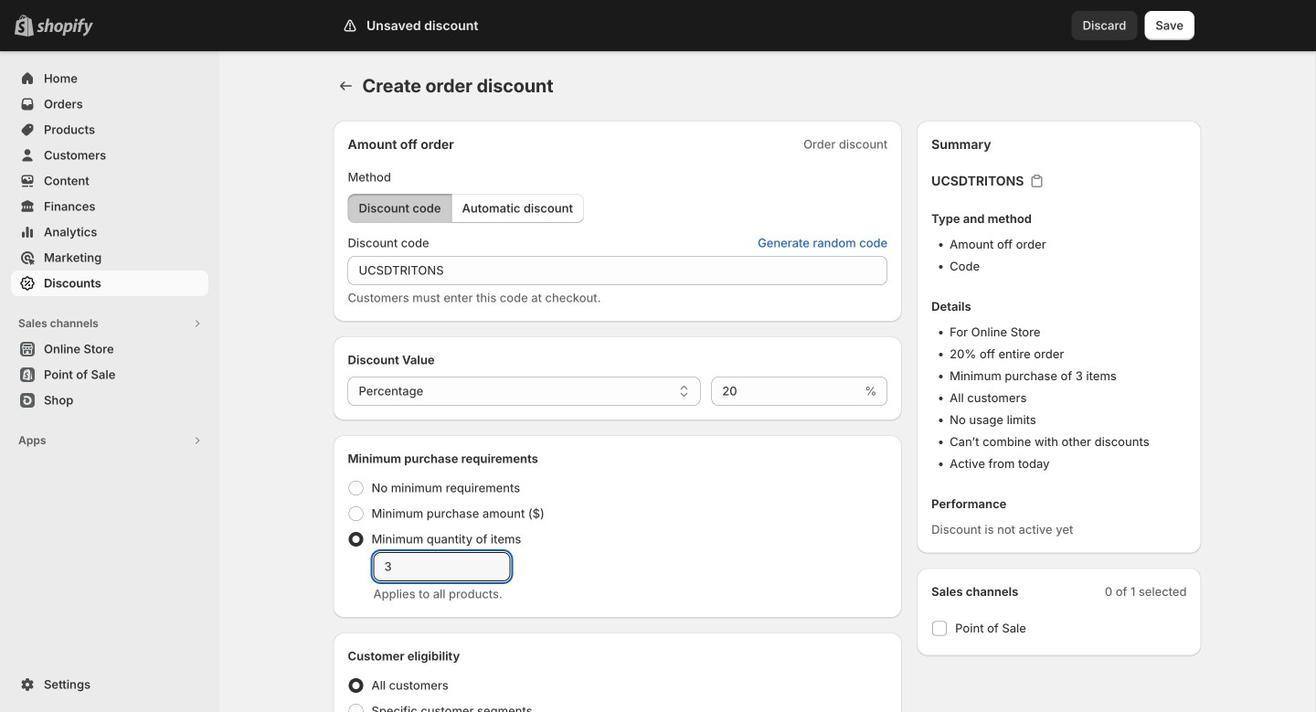 Task type: vqa. For each thing, say whether or not it's contained in the screenshot.
Customers
no



Task type: locate. For each thing, give the bounding box(es) containing it.
shopify image
[[37, 18, 93, 36]]

None text field
[[373, 552, 510, 581]]

None text field
[[348, 256, 888, 285], [711, 377, 861, 406], [348, 256, 888, 285], [711, 377, 861, 406]]



